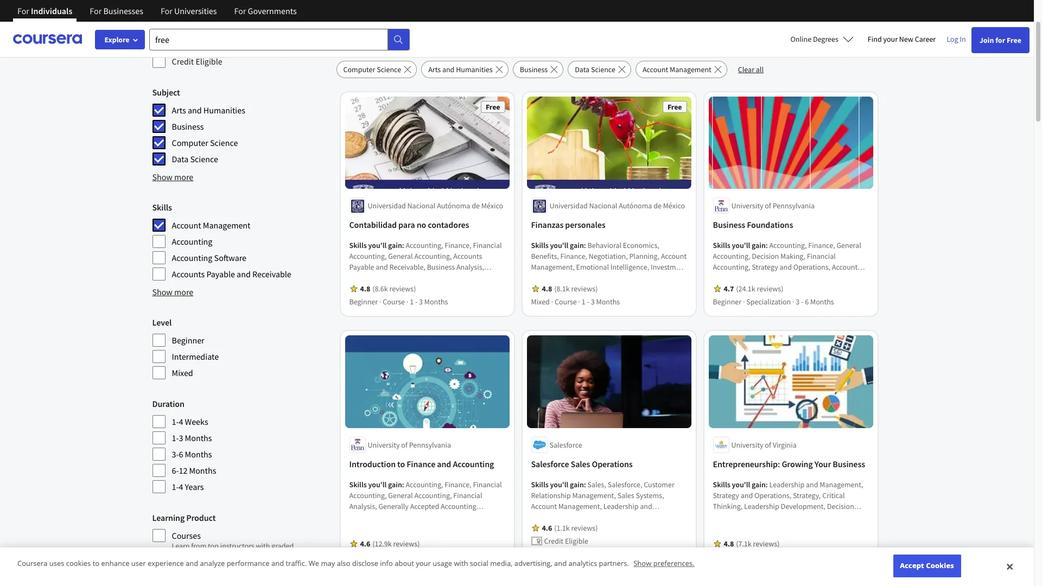 Task type: describe. For each thing, give the bounding box(es) containing it.
receivable
[[252, 269, 291, 280]]

salesforce for salesforce sales operations
[[531, 459, 569, 470]]

0 vertical spatial credit
[[172, 56, 194, 67]]

accounting for accounting software
[[172, 252, 213, 263]]

course for contabilidad
[[383, 297, 405, 307]]

learning product
[[152, 513, 216, 523]]

beginner for business foundations
[[713, 297, 742, 307]]

analysis, up 4.8 (8.6k reviews)
[[380, 273, 408, 283]]

finanzas
[[531, 220, 564, 230]]

cookies
[[66, 559, 91, 569]]

show more button for accounts
[[152, 286, 193, 299]]

de for finanzas personales
[[654, 201, 662, 211]]

beginner for contabilidad para no contadores
[[349, 297, 378, 307]]

beginner inside level group
[[172, 335, 205, 346]]

level group
[[152, 316, 330, 380]]

1 vertical spatial financial
[[349, 273, 378, 283]]

level
[[152, 317, 172, 328]]

no
[[417, 220, 426, 230]]

4.8 for finanzas
[[542, 284, 552, 294]]

accounting, down contabilidad para no contadores link
[[406, 241, 443, 251]]

64 results for "free"
[[336, 22, 463, 41]]

explore button
[[95, 30, 145, 49]]

beginner · professional certificate · 3 - 6 months
[[531, 552, 681, 562]]

1 horizontal spatial with
[[454, 559, 468, 569]]

data science button
[[568, 61, 631, 78]]

economics,
[[623, 241, 660, 251]]

filter by
[[152, 22, 190, 36]]

advertising,
[[515, 559, 553, 569]]

skills you'll gain : for business foundations
[[713, 241, 770, 251]]

skills you'll gain : down contabilidad
[[349, 241, 406, 251]]

find your new career link
[[863, 33, 942, 46]]

for businesses
[[90, 5, 143, 16]]

(7.1k
[[736, 539, 752, 549]]

gain for introduction to finance and accounting
[[388, 480, 402, 490]]

: left behavioral
[[584, 241, 586, 251]]

data inside subject group
[[172, 154, 189, 165]]

learn from top instructors with graded assignments, videos, and discussion forums.
[[172, 541, 312, 562]]

2 horizontal spatial 4.8
[[724, 539, 734, 549]]

: for introduction to finance and accounting
[[402, 480, 404, 490]]

data science inside button
[[575, 65, 616, 74]]

data inside button
[[575, 65, 590, 74]]

1- for 1-3 months
[[172, 433, 179, 444]]

uses
[[49, 559, 64, 569]]

of for to
[[401, 440, 408, 450]]

64
[[336, 22, 352, 41]]

0 horizontal spatial for
[[402, 22, 420, 41]]

you'll up benefits,
[[550, 241, 569, 251]]

university of pennsylvania for to
[[368, 440, 451, 450]]

reviews) for personales
[[571, 284, 598, 294]]

planning, inside behavioral economics, benefits, finance, negotiation, planning, account management, emotional intelligence, investment management, strategy, strategy and operations
[[629, 252, 660, 261]]

1 horizontal spatial financial
[[473, 241, 502, 251]]

4.6 for salesforce
[[542, 523, 552, 533]]

media,
[[490, 559, 513, 569]]

foundations
[[747, 220, 793, 230]]

: up general
[[402, 241, 404, 251]]

computer science inside subject group
[[172, 137, 238, 148]]

science inside the computer science "button"
[[377, 65, 401, 74]]

skills group
[[152, 201, 330, 281]]

with inside learn from top instructors with graded assignments, videos, and discussion forums.
[[256, 541, 270, 551]]

performance
[[227, 559, 270, 569]]

2 vertical spatial accounting
[[453, 459, 494, 470]]

data science inside subject group
[[172, 154, 218, 165]]

4.8 (8.1k reviews)
[[542, 284, 598, 294]]

1-3 months
[[172, 433, 212, 444]]

show more button for data
[[152, 170, 193, 184]]

3 inside duration group
[[179, 433, 183, 444]]

salesforce for salesforce
[[550, 440, 582, 450]]

arts and humanities inside subject group
[[172, 105, 245, 116]]

entrepreneurship: growing your business link
[[713, 458, 869, 471]]

contadores
[[428, 220, 469, 230]]

log
[[947, 34, 959, 44]]

mixed · course · 1 - 3 months
[[531, 297, 620, 307]]

user
[[131, 559, 146, 569]]

de for contabilidad para no contadores
[[472, 201, 480, 211]]

0 vertical spatial credit eligible
[[172, 56, 222, 67]]

accept cookies button
[[893, 555, 961, 578]]

log in
[[947, 34, 966, 44]]

account inside accounting, finance, financial accounting, general accounting, accounts payable and receivable, business analysis, financial analysis, operational analysis, planning, account management
[[381, 284, 407, 294]]

: for salesforce sales operations
[[584, 480, 586, 490]]

online degrees
[[791, 34, 839, 44]]

emotional
[[576, 262, 609, 272]]

partners.
[[599, 559, 629, 569]]

4.7 (24.1k reviews)
[[724, 284, 784, 294]]

clear all
[[738, 65, 764, 74]]

introduction to finance and accounting
[[349, 459, 494, 470]]

business inside accounting, finance, financial accounting, general accounting, accounts payable and receivable, business analysis, financial analysis, operational analysis, planning, account management
[[427, 262, 455, 272]]

arts inside subject group
[[172, 105, 186, 116]]

: for entrepreneurship: growing your business
[[766, 480, 768, 490]]

4.7
[[724, 284, 734, 294]]

contabilidad para no contadores link
[[349, 218, 505, 232]]

beginner down (1.1k
[[531, 552, 560, 562]]

0 horizontal spatial your
[[416, 559, 431, 569]]

intermediate
[[172, 351, 219, 362]]

finanzas personales link
[[531, 218, 687, 232]]

free for contabilidad para no contadores
[[486, 102, 500, 112]]

computer inside the computer science "button"
[[343, 65, 375, 74]]

payable inside accounting, finance, financial accounting, general accounting, accounts payable and receivable, business analysis, financial analysis, operational analysis, planning, account management
[[349, 262, 374, 272]]

assignments,
[[172, 552, 214, 562]]

skills you'll gain : for entrepreneurship: growing your business
[[713, 480, 770, 490]]

skills you'll gain : up benefits,
[[531, 241, 588, 251]]

university of pennsylvania for foundations
[[732, 201, 815, 211]]

university for introduction
[[368, 440, 400, 450]]

1 management, from the top
[[531, 262, 575, 272]]

universities
[[174, 5, 217, 16]]

autónoma for finanzas personales
[[619, 201, 652, 211]]

autónoma for contabilidad para no contadores
[[437, 201, 470, 211]]

you'll for salesforce sales operations
[[550, 480, 569, 490]]

1 vertical spatial credit eligible
[[544, 536, 589, 546]]

find
[[868, 34, 882, 44]]

join for free link
[[972, 27, 1030, 53]]

online degrees button
[[782, 27, 863, 51]]

and inside learn from top instructors with graded assignments, videos, and discussion forums.
[[239, 552, 252, 562]]

clear all button
[[732, 61, 770, 78]]

contabilidad para no contadores
[[349, 220, 469, 230]]

management inside button
[[670, 65, 712, 74]]

4.6 (12.9k reviews)
[[360, 539, 420, 549]]

from
[[191, 541, 206, 551]]

accounts inside skills group
[[172, 269, 205, 280]]

you'll for business foundations
[[732, 241, 750, 251]]

also
[[337, 559, 350, 569]]

humanities inside button
[[456, 65, 493, 74]]

accept
[[900, 561, 925, 571]]

analysis, right operational
[[448, 273, 476, 283]]

gain up general
[[388, 241, 402, 251]]

degrees
[[813, 34, 839, 44]]

4.8 (8.6k reviews)
[[360, 284, 416, 294]]

learning
[[152, 513, 185, 523]]

receivable,
[[390, 262, 426, 272]]

governments
[[248, 5, 297, 16]]

your
[[815, 459, 831, 470]]

business inside subject group
[[172, 121, 204, 132]]

finance, inside accounting, finance, financial accounting, general accounting, accounts payable and receivable, business analysis, financial analysis, operational analysis, planning, account management
[[445, 241, 472, 251]]

beginner · specialization · 3 - 6 months for to
[[349, 552, 471, 562]]

usage
[[433, 559, 452, 569]]

0 horizontal spatial operations
[[592, 459, 633, 470]]

of for foundations
[[765, 201, 771, 211]]

méxico for finanzas personales
[[663, 201, 685, 211]]

for for businesses
[[90, 5, 102, 16]]

business foundations
[[713, 220, 793, 230]]

reviews) for para
[[390, 284, 416, 294]]

2 horizontal spatial free
[[1007, 35, 1022, 45]]

para
[[399, 220, 415, 230]]

0 vertical spatial eligible
[[196, 56, 222, 67]]

results
[[355, 22, 399, 41]]

nacional for personales
[[589, 201, 618, 211]]

1 vertical spatial credit
[[544, 536, 564, 546]]

: for business foundations
[[766, 241, 768, 251]]

accounts payable and receivable
[[172, 269, 291, 280]]

individuals
[[31, 5, 72, 16]]

2 vertical spatial show
[[634, 559, 652, 569]]

1 vertical spatial to
[[93, 559, 99, 569]]

learning product group
[[152, 511, 330, 586]]

software
[[214, 252, 247, 263]]

méxico for contabilidad para no contadores
[[481, 201, 503, 211]]

more for accounts
[[174, 287, 193, 298]]

join
[[980, 35, 994, 45]]

What do you want to learn? text field
[[149, 29, 388, 50]]

4.6 (1.1k reviews)
[[542, 523, 598, 533]]

sales
[[571, 459, 590, 470]]

accept cookies
[[900, 561, 954, 571]]

subject
[[152, 87, 180, 98]]

personales
[[565, 220, 606, 230]]

accounting, up operational
[[415, 252, 452, 261]]

coursera uses cookies to enhance user experience and analyze performance and traffic. we may also disclose info about your usage with social media, advertising, and analytics partners. show preferences.
[[17, 559, 695, 569]]

(1.1k
[[554, 523, 570, 533]]

for governments
[[234, 5, 297, 16]]

humanities inside subject group
[[203, 105, 245, 116]]

intelligence,
[[611, 262, 649, 272]]

course for finanzas
[[555, 297, 577, 307]]

investment
[[651, 262, 687, 272]]

join for free
[[980, 35, 1022, 45]]

find your new career
[[868, 34, 936, 44]]

gain for business foundations
[[752, 241, 766, 251]]

gain for entrepreneurship: growing your business
[[752, 480, 766, 490]]

account inside skills group
[[172, 220, 201, 231]]

beginner for introduction to finance and accounting
[[349, 552, 378, 562]]

reviews) right (7.1k on the bottom of the page
[[753, 539, 780, 549]]

and inside behavioral economics, benefits, finance, negotiation, planning, account management, emotional intelligence, investment management, strategy, strategy and operations
[[634, 273, 646, 283]]

contabilidad
[[349, 220, 397, 230]]

social
[[470, 559, 489, 569]]



Task type: locate. For each thing, give the bounding box(es) containing it.
1 show more from the top
[[152, 172, 193, 182]]

1 horizontal spatial your
[[884, 34, 898, 44]]

1- for 1-4 years
[[172, 482, 179, 492]]

computer inside subject group
[[172, 137, 208, 148]]

4.6 for introduction
[[360, 539, 370, 549]]

0 horizontal spatial universidad nacional autónoma de méxico
[[368, 201, 503, 211]]

nacional up finanzas personales link
[[589, 201, 618, 211]]

specialization
[[747, 297, 791, 307], [383, 552, 427, 562]]

universidad nacional autónoma de méxico for para
[[368, 201, 503, 211]]

2 autónoma from the left
[[619, 201, 652, 211]]

0 horizontal spatial to
[[93, 559, 99, 569]]

1 horizontal spatial to
[[397, 459, 405, 470]]

for for individuals
[[17, 5, 29, 16]]

2 universidad from the left
[[550, 201, 588, 211]]

0 horizontal spatial credit
[[172, 56, 194, 67]]

reviews) down the strategy,
[[571, 284, 598, 294]]

0 vertical spatial your
[[884, 34, 898, 44]]

finance
[[407, 459, 436, 470]]

for right join
[[996, 35, 1006, 45]]

humanities
[[456, 65, 493, 74], [203, 105, 245, 116]]

subject group
[[152, 86, 330, 166]]

2 more from the top
[[174, 287, 193, 298]]

new
[[900, 34, 914, 44]]

behavioral
[[588, 241, 622, 251]]

of for growing
[[765, 440, 771, 450]]

experience
[[148, 559, 184, 569]]

you'll down salesforce sales operations
[[550, 480, 569, 490]]

management inside accounting, finance, financial accounting, general accounting, accounts payable and receivable, business analysis, financial analysis, operational analysis, planning, account management
[[408, 284, 450, 294]]

you'll for entrepreneurship: growing your business
[[732, 480, 750, 490]]

1 vertical spatial show
[[152, 287, 173, 298]]

beginner up intermediate at the left bottom of page
[[172, 335, 205, 346]]

0 horizontal spatial data
[[172, 154, 189, 165]]

4.8 left (8.6k on the left of page
[[360, 284, 370, 294]]

months
[[424, 297, 448, 307], [596, 297, 620, 307], [811, 297, 834, 307], [185, 433, 212, 444], [185, 449, 212, 460], [189, 465, 216, 476], [447, 552, 471, 562], [658, 552, 681, 562]]

de up economics, at the top right of the page
[[654, 201, 662, 211]]

skills you'll gain : down introduction
[[349, 480, 406, 490]]

gain down personales
[[570, 241, 584, 251]]

course down (8.1k
[[555, 297, 577, 307]]

1 méxico from the left
[[481, 201, 503, 211]]

0 vertical spatial humanities
[[456, 65, 493, 74]]

0 vertical spatial management
[[670, 65, 712, 74]]

specialization down 4.6 (12.9k reviews)
[[383, 552, 427, 562]]

free down account management button
[[668, 102, 682, 112]]

1 vertical spatial more
[[174, 287, 193, 298]]

videos,
[[215, 552, 238, 562]]

1 horizontal spatial beginner · specialization · 3 - 6 months
[[713, 297, 834, 307]]

university up introduction
[[368, 440, 400, 450]]

1 vertical spatial 4.6
[[360, 539, 370, 549]]

info
[[380, 559, 393, 569]]

0 vertical spatial financial
[[473, 241, 502, 251]]

2 méxico from the left
[[663, 201, 685, 211]]

1 vertical spatial arts and humanities
[[172, 105, 245, 116]]

1 horizontal spatial free
[[668, 102, 682, 112]]

reviews) right (24.1k
[[757, 284, 784, 294]]

reviews) for to
[[393, 539, 420, 549]]

2 nacional from the left
[[589, 201, 618, 211]]

0 horizontal spatial méxico
[[481, 201, 503, 211]]

0 horizontal spatial 4.6
[[360, 539, 370, 549]]

operations down investment
[[647, 273, 682, 283]]

1 horizontal spatial nacional
[[589, 201, 618, 211]]

1- up the 3-
[[172, 433, 179, 444]]

(12.9k
[[373, 539, 392, 549]]

accounting, down contabilidad
[[349, 252, 387, 261]]

pennsylvania up introduction to finance and accounting link
[[409, 440, 451, 450]]

1 vertical spatial operations
[[592, 459, 633, 470]]

4 for weeks
[[179, 416, 183, 427]]

arts and humanities down "free"
[[428, 65, 493, 74]]

1 horizontal spatial payable
[[349, 262, 374, 272]]

university of pennsylvania
[[732, 201, 815, 211], [368, 440, 451, 450]]

2 4 from the top
[[179, 482, 183, 492]]

0 vertical spatial operations
[[647, 273, 682, 283]]

finance, down the contadores at the left top of the page
[[445, 241, 472, 251]]

free for finanzas personales
[[668, 102, 682, 112]]

0 horizontal spatial 4.8
[[360, 284, 370, 294]]

credit eligible down 'by'
[[172, 56, 222, 67]]

arts inside button
[[428, 65, 441, 74]]

finance, up 'emotional'
[[561, 252, 587, 261]]

planning, up beginner · course · 1 - 3 months
[[349, 284, 380, 294]]

reviews) for sales
[[571, 523, 598, 533]]

analyze
[[200, 559, 225, 569]]

coursera image
[[13, 31, 82, 48]]

1 course from the left
[[383, 297, 405, 307]]

1 horizontal spatial mixed
[[531, 297, 550, 307]]

1 vertical spatial 4
[[179, 482, 183, 492]]

0 horizontal spatial planning,
[[349, 284, 380, 294]]

introduction to finance and accounting link
[[349, 458, 505, 471]]

show more
[[152, 172, 193, 182], [152, 287, 193, 298]]

1 vertical spatial management
[[203, 220, 251, 231]]

arts and humanities down subject
[[172, 105, 245, 116]]

instructors
[[220, 541, 254, 551]]

analysis, down the contadores at the left top of the page
[[457, 262, 484, 272]]

general
[[388, 252, 413, 261]]

your inside find your new career link
[[884, 34, 898, 44]]

accounts inside accounting, finance, financial accounting, general accounting, accounts payable and receivable, business analysis, financial analysis, operational analysis, planning, account management
[[454, 252, 482, 261]]

beginner down 4.7
[[713, 297, 742, 307]]

1 4 from the top
[[179, 416, 183, 427]]

2 1 from the left
[[582, 297, 586, 307]]

payable inside skills group
[[207, 269, 235, 280]]

0 vertical spatial mixed
[[531, 297, 550, 307]]

1 for from the left
[[17, 5, 29, 16]]

accounting,
[[406, 241, 443, 251], [349, 252, 387, 261], [415, 252, 452, 261]]

show more button
[[152, 170, 193, 184], [152, 286, 193, 299]]

for left the businesses
[[90, 5, 102, 16]]

you'll down entrepreneurship:
[[732, 480, 750, 490]]

0 vertical spatial show
[[152, 172, 173, 182]]

1 autónoma from the left
[[437, 201, 470, 211]]

science
[[377, 65, 401, 74], [591, 65, 616, 74], [210, 137, 238, 148], [190, 154, 218, 165]]

planning, down economics, at the top right of the page
[[629, 252, 660, 261]]

1 universidad nacional autónoma de méxico from the left
[[368, 201, 503, 211]]

2 course from the left
[[555, 297, 577, 307]]

1 1 from the left
[[410, 297, 414, 307]]

4.6 left (12.9k
[[360, 539, 370, 549]]

(8.6k
[[373, 284, 388, 294]]

payable up (8.6k on the left of page
[[349, 262, 374, 272]]

operational
[[409, 273, 447, 283]]

1 de from the left
[[472, 201, 480, 211]]

mixed for mixed · course · 1 - 3 months
[[531, 297, 550, 307]]

0 horizontal spatial free
[[486, 102, 500, 112]]

university of pennsylvania up foundations
[[732, 201, 815, 211]]

- for to
[[438, 552, 440, 562]]

1-
[[172, 416, 179, 427], [172, 433, 179, 444], [172, 482, 179, 492]]

finance,
[[445, 241, 472, 251], [561, 252, 587, 261]]

more for data
[[174, 172, 193, 182]]

accounting for accounting
[[172, 236, 213, 247]]

0 vertical spatial show more
[[152, 172, 193, 182]]

1 for personales
[[582, 297, 586, 307]]

banner navigation
[[9, 0, 305, 30]]

universidad
[[368, 201, 406, 211], [550, 201, 588, 211]]

1 horizontal spatial for
[[996, 35, 1006, 45]]

show
[[152, 172, 173, 182], [152, 287, 173, 298], [634, 559, 652, 569]]

entrepreneurship:
[[713, 459, 780, 470]]

0 vertical spatial university of pennsylvania
[[732, 201, 815, 211]]

0 vertical spatial accounts
[[454, 252, 482, 261]]

business foundations link
[[713, 218, 869, 232]]

specialization for to
[[383, 552, 427, 562]]

0 vertical spatial arts
[[428, 65, 441, 74]]

1 more from the top
[[174, 172, 193, 182]]

computer science inside "button"
[[343, 65, 401, 74]]

and inside button
[[442, 65, 455, 74]]

1 vertical spatial show more button
[[152, 286, 193, 299]]

skills you'll gain : down sales at the bottom
[[531, 480, 588, 490]]

2 for from the left
[[90, 5, 102, 16]]

4.8 for contabilidad
[[360, 284, 370, 294]]

- for foundations
[[801, 297, 804, 307]]

1 horizontal spatial eligible
[[565, 536, 589, 546]]

1 down 4.8 (8.6k reviews)
[[410, 297, 414, 307]]

account management inside skills group
[[172, 220, 251, 231]]

universidad nacional autónoma de méxico for personales
[[550, 201, 685, 211]]

show for data
[[152, 172, 173, 182]]

12
[[179, 465, 187, 476]]

: down introduction to finance and accounting
[[402, 480, 404, 490]]

4 left years
[[179, 482, 183, 492]]

to
[[397, 459, 405, 470], [93, 559, 99, 569]]

your right find
[[884, 34, 898, 44]]

free right join
[[1007, 35, 1022, 45]]

university for entrepreneurship:
[[732, 440, 764, 450]]

mixed for mixed
[[172, 368, 193, 378]]

to left finance
[[397, 459, 405, 470]]

1 vertical spatial account management
[[172, 220, 251, 231]]

accounting up accounting software
[[172, 236, 213, 247]]

may
[[321, 559, 335, 569]]

3 1- from the top
[[172, 482, 179, 492]]

skills you'll gain : down entrepreneurship:
[[713, 480, 770, 490]]

filter
[[152, 22, 177, 36]]

mixed down intermediate at the left bottom of page
[[172, 368, 193, 378]]

:
[[402, 241, 404, 251], [584, 241, 586, 251], [766, 241, 768, 251], [402, 480, 404, 490], [584, 480, 586, 490], [766, 480, 768, 490]]

management
[[670, 65, 712, 74], [203, 220, 251, 231], [408, 284, 450, 294]]

skills you'll gain : down business foundations
[[713, 241, 770, 251]]

business inside button
[[520, 65, 548, 74]]

1 vertical spatial your
[[416, 559, 431, 569]]

1 horizontal spatial universidad
[[550, 201, 588, 211]]

1-4 weeks
[[172, 416, 208, 427]]

1 for para
[[410, 297, 414, 307]]

1 vertical spatial planning,
[[349, 284, 380, 294]]

specialization down 4.7 (24.1k reviews)
[[747, 297, 791, 307]]

1- down duration
[[172, 416, 179, 427]]

university of pennsylvania up finance
[[368, 440, 451, 450]]

universidad up contabilidad
[[368, 201, 406, 211]]

3 for from the left
[[161, 5, 173, 16]]

universidad up finanzas personales
[[550, 201, 588, 211]]

0 horizontal spatial 1
[[410, 297, 414, 307]]

4.6 left (1.1k
[[542, 523, 552, 533]]

pennsylvania for to
[[409, 440, 451, 450]]

we
[[309, 559, 319, 569]]

planning, inside accounting, finance, financial accounting, general accounting, accounts payable and receivable, business analysis, financial analysis, operational analysis, planning, account management
[[349, 284, 380, 294]]

mixed inside level group
[[172, 368, 193, 378]]

business inside 'link'
[[713, 220, 746, 230]]

1- for 1-4 weeks
[[172, 416, 179, 427]]

arts down subject
[[172, 105, 186, 116]]

0 vertical spatial accounting
[[172, 236, 213, 247]]

2 universidad nacional autónoma de méxico from the left
[[550, 201, 685, 211]]

all
[[756, 65, 764, 74]]

show preferences. link
[[634, 559, 695, 569]]

0 horizontal spatial specialization
[[383, 552, 427, 562]]

beginner · course · 1 - 3 months
[[349, 297, 448, 307]]

years
[[185, 482, 204, 492]]

graded
[[272, 541, 294, 551]]

0 horizontal spatial credit eligible
[[172, 56, 222, 67]]

for
[[402, 22, 420, 41], [996, 35, 1006, 45]]

of
[[765, 201, 771, 211], [401, 440, 408, 450], [765, 440, 771, 450]]

universidad for contabilidad
[[368, 201, 406, 211]]

with up discussion
[[256, 541, 270, 551]]

0 vertical spatial with
[[256, 541, 270, 551]]

operations inside behavioral economics, benefits, finance, negotiation, planning, account management, emotional intelligence, investment management, strategy, strategy and operations
[[647, 273, 682, 283]]

0 vertical spatial 1-
[[172, 416, 179, 427]]

for for governments
[[234, 5, 246, 16]]

business button
[[513, 61, 564, 78]]

1 vertical spatial specialization
[[383, 552, 427, 562]]

management, down benefits,
[[531, 262, 575, 272]]

1 horizontal spatial accounts
[[454, 252, 482, 261]]

1 horizontal spatial course
[[555, 297, 577, 307]]

1 down 4.8 (8.1k reviews)
[[582, 297, 586, 307]]

account inside button
[[643, 65, 669, 74]]

1 horizontal spatial credit
[[544, 536, 564, 546]]

mixed down 4.8 (8.1k reviews)
[[531, 297, 550, 307]]

eligible down 4.6 (1.1k reviews)
[[565, 536, 589, 546]]

nacional for para
[[408, 201, 436, 211]]

1
[[410, 297, 414, 307], [582, 297, 586, 307]]

for for universities
[[161, 5, 173, 16]]

university for business
[[732, 201, 764, 211]]

to right cookies
[[93, 559, 99, 569]]

management, up (8.1k
[[531, 273, 575, 283]]

beginner down (12.9k
[[349, 552, 378, 562]]

0 vertical spatial 4.6
[[542, 523, 552, 533]]

management inside skills group
[[203, 220, 251, 231]]

2 vertical spatial management
[[408, 284, 450, 294]]

specialization for foundations
[[747, 297, 791, 307]]

0 vertical spatial planning,
[[629, 252, 660, 261]]

1 horizontal spatial arts
[[428, 65, 441, 74]]

beginner · specialization · 3 - 6 months down 4.6 (12.9k reviews)
[[349, 552, 471, 562]]

for
[[17, 5, 29, 16], [90, 5, 102, 16], [161, 5, 173, 16], [234, 5, 246, 16]]

0 horizontal spatial nacional
[[408, 201, 436, 211]]

0 vertical spatial salesforce
[[550, 440, 582, 450]]

1 nacional from the left
[[408, 201, 436, 211]]

eligible down universities
[[196, 56, 222, 67]]

4.8 (7.1k reviews)
[[724, 539, 780, 549]]

account inside behavioral economics, benefits, finance, negotiation, planning, account management, emotional intelligence, investment management, strategy, strategy and operations
[[661, 252, 687, 261]]

show more for accounts payable and receivable
[[152, 287, 193, 298]]

1 vertical spatial computer science
[[172, 137, 238, 148]]

beginner · specialization · 3 - 6 months
[[713, 297, 834, 307], [349, 552, 471, 562]]

4 for from the left
[[234, 5, 246, 16]]

traffic.
[[286, 559, 307, 569]]

beginner
[[349, 297, 378, 307], [713, 297, 742, 307], [172, 335, 205, 346], [349, 552, 378, 562], [531, 552, 560, 562]]

courses
[[172, 530, 201, 541]]

0 vertical spatial show more button
[[152, 170, 193, 184]]

arts and humanities inside arts and humanities button
[[428, 65, 493, 74]]

duration group
[[152, 397, 330, 494]]

salesforce left sales at the bottom
[[531, 459, 569, 470]]

top
[[208, 541, 219, 551]]

0 vertical spatial beginner · specialization · 3 - 6 months
[[713, 297, 834, 307]]

certificate
[[605, 552, 638, 562]]

accounts
[[454, 252, 482, 261], [172, 269, 205, 280]]

with left social
[[454, 559, 468, 569]]

0 vertical spatial more
[[174, 172, 193, 182]]

- for personales
[[587, 297, 590, 307]]

show more for data science
[[152, 172, 193, 182]]

strategy
[[606, 273, 632, 283]]

0 vertical spatial specialization
[[747, 297, 791, 307]]

coursera
[[17, 559, 47, 569]]

1 vertical spatial show more
[[152, 287, 193, 298]]

1 vertical spatial eligible
[[565, 536, 589, 546]]

6 inside duration group
[[179, 449, 183, 460]]

2 de from the left
[[654, 201, 662, 211]]

4.8 left (8.1k
[[542, 284, 552, 294]]

0 horizontal spatial humanities
[[203, 105, 245, 116]]

log in link
[[942, 33, 972, 46]]

autónoma
[[437, 201, 470, 211], [619, 201, 652, 211]]

2 management, from the top
[[531, 273, 575, 283]]

entrepreneurship: growing your business
[[713, 459, 865, 470]]

1 1- from the top
[[172, 416, 179, 427]]

0 horizontal spatial accounts
[[172, 269, 205, 280]]

accounts down the contadores at the left top of the page
[[454, 252, 482, 261]]

1 horizontal spatial 1
[[582, 297, 586, 307]]

eligible
[[196, 56, 222, 67], [565, 536, 589, 546]]

0 horizontal spatial pennsylvania
[[409, 440, 451, 450]]

for left "free"
[[402, 22, 420, 41]]

nacional
[[408, 201, 436, 211], [589, 201, 618, 211]]

4 left weeks
[[179, 416, 183, 427]]

0 horizontal spatial de
[[472, 201, 480, 211]]

data
[[575, 65, 590, 74], [172, 154, 189, 165]]

·
[[379, 297, 381, 307], [407, 297, 408, 307], [551, 297, 553, 307], [579, 297, 580, 307], [743, 297, 745, 307], [793, 297, 795, 307], [379, 552, 381, 562], [429, 552, 431, 562], [561, 552, 563, 562], [640, 552, 642, 562]]

professional
[[565, 552, 604, 562]]

1 horizontal spatial de
[[654, 201, 662, 211]]

- for para
[[415, 297, 418, 307]]

universidad nacional autónoma de méxico up finanzas personales link
[[550, 201, 685, 211]]

0 horizontal spatial financial
[[349, 273, 378, 283]]

reviews) for foundations
[[757, 284, 784, 294]]

2 1- from the top
[[172, 433, 179, 444]]

show for accounts
[[152, 287, 173, 298]]

your right about
[[416, 559, 431, 569]]

and inside skills group
[[237, 269, 251, 280]]

science inside "data science" button
[[591, 65, 616, 74]]

0 horizontal spatial account management
[[172, 220, 251, 231]]

2 show more from the top
[[152, 287, 193, 298]]

university up business foundations
[[732, 201, 764, 211]]

0 horizontal spatial finance,
[[445, 241, 472, 251]]

0 horizontal spatial with
[[256, 541, 270, 551]]

beginner · specialization · 3 - 6 months down 4.7 (24.1k reviews)
[[713, 297, 834, 307]]

0 horizontal spatial course
[[383, 297, 405, 307]]

universidad for finanzas
[[550, 201, 588, 211]]

1 universidad from the left
[[368, 201, 406, 211]]

: down foundations
[[766, 241, 768, 251]]

of up finance
[[401, 440, 408, 450]]

skills you'll gain : for salesforce sales operations
[[531, 480, 588, 490]]

: down salesforce sales operations
[[584, 480, 586, 490]]

account management
[[643, 65, 712, 74], [172, 220, 251, 231]]

of left virginia
[[765, 440, 771, 450]]

you'll for introduction to finance and accounting
[[368, 480, 387, 490]]

growing
[[782, 459, 813, 470]]

data science
[[575, 65, 616, 74], [172, 154, 218, 165]]

1 vertical spatial accounts
[[172, 269, 205, 280]]

gain down entrepreneurship:
[[752, 480, 766, 490]]

credit down 'by'
[[172, 56, 194, 67]]

1 horizontal spatial autónoma
[[619, 201, 652, 211]]

1 vertical spatial humanities
[[203, 105, 245, 116]]

skills you'll gain : for introduction to finance and accounting
[[349, 480, 406, 490]]

explore
[[105, 35, 129, 45]]

arts down "free"
[[428, 65, 441, 74]]

4.8 left (7.1k on the bottom of the page
[[724, 539, 734, 549]]

1 vertical spatial data science
[[172, 154, 218, 165]]

(24.1k
[[736, 284, 756, 294]]

1 horizontal spatial credit eligible
[[544, 536, 589, 546]]

mixed
[[531, 297, 550, 307], [172, 368, 193, 378]]

finance, inside behavioral economics, benefits, finance, negotiation, planning, account management, emotional intelligence, investment management, strategy, strategy and operations
[[561, 252, 587, 261]]

2 show more button from the top
[[152, 286, 193, 299]]

benefits,
[[531, 252, 559, 261]]

pennsylvania for foundations
[[773, 201, 815, 211]]

accounts down accounting software
[[172, 269, 205, 280]]

reviews) up about
[[393, 539, 420, 549]]

2 horizontal spatial management
[[670, 65, 712, 74]]

None search field
[[149, 29, 410, 50]]

0 vertical spatial pennsylvania
[[773, 201, 815, 211]]

0 vertical spatial computer
[[343, 65, 375, 74]]

account management inside button
[[643, 65, 712, 74]]

skills inside group
[[152, 202, 172, 213]]

beginner down (8.6k on the left of page
[[349, 297, 378, 307]]

accounting left software at the top left of page
[[172, 252, 213, 263]]

payable down software at the top left of page
[[207, 269, 235, 280]]

4 for years
[[179, 482, 183, 492]]

credit
[[172, 56, 194, 67], [544, 536, 564, 546]]

1 horizontal spatial 4.6
[[542, 523, 552, 533]]

you'll down contabilidad
[[368, 241, 387, 251]]

and inside subject group
[[188, 105, 202, 116]]

and
[[442, 65, 455, 74], [188, 105, 202, 116], [376, 262, 388, 272], [237, 269, 251, 280], [634, 273, 646, 283], [437, 459, 451, 470], [239, 552, 252, 562], [186, 559, 198, 569], [271, 559, 284, 569], [554, 559, 567, 569]]

0 horizontal spatial eligible
[[196, 56, 222, 67]]

universidad nacional autónoma de méxico up contabilidad para no contadores link
[[368, 201, 503, 211]]

enhance
[[101, 559, 129, 569]]

0 horizontal spatial computer science
[[172, 137, 238, 148]]

de up contabilidad para no contadores link
[[472, 201, 480, 211]]

strategy,
[[576, 273, 604, 283]]

weeks
[[185, 416, 208, 427]]

1- down 6-
[[172, 482, 179, 492]]

1 horizontal spatial universidad nacional autónoma de méxico
[[550, 201, 685, 211]]

1 show more button from the top
[[152, 170, 193, 184]]

beginner · specialization · 3 - 6 months for foundations
[[713, 297, 834, 307]]

and inside accounting, finance, financial accounting, general accounting, accounts payable and receivable, business analysis, financial analysis, operational analysis, planning, account management
[[376, 262, 388, 272]]

of up foundations
[[765, 201, 771, 211]]

about
[[395, 559, 414, 569]]

reviews) up beginner · course · 1 - 3 months
[[390, 284, 416, 294]]

skills you'll gain :
[[349, 241, 406, 251], [531, 241, 588, 251], [713, 241, 770, 251], [349, 480, 406, 490], [531, 480, 588, 490], [713, 480, 770, 490]]

you'll down introduction
[[368, 480, 387, 490]]

analysis,
[[457, 262, 484, 272], [380, 273, 408, 283], [448, 273, 476, 283]]

planning,
[[629, 252, 660, 261], [349, 284, 380, 294]]

gain for salesforce sales operations
[[570, 480, 584, 490]]

2 vertical spatial 1-
[[172, 482, 179, 492]]



Task type: vqa. For each thing, say whether or not it's contained in the screenshot.
videos, on the left
yes



